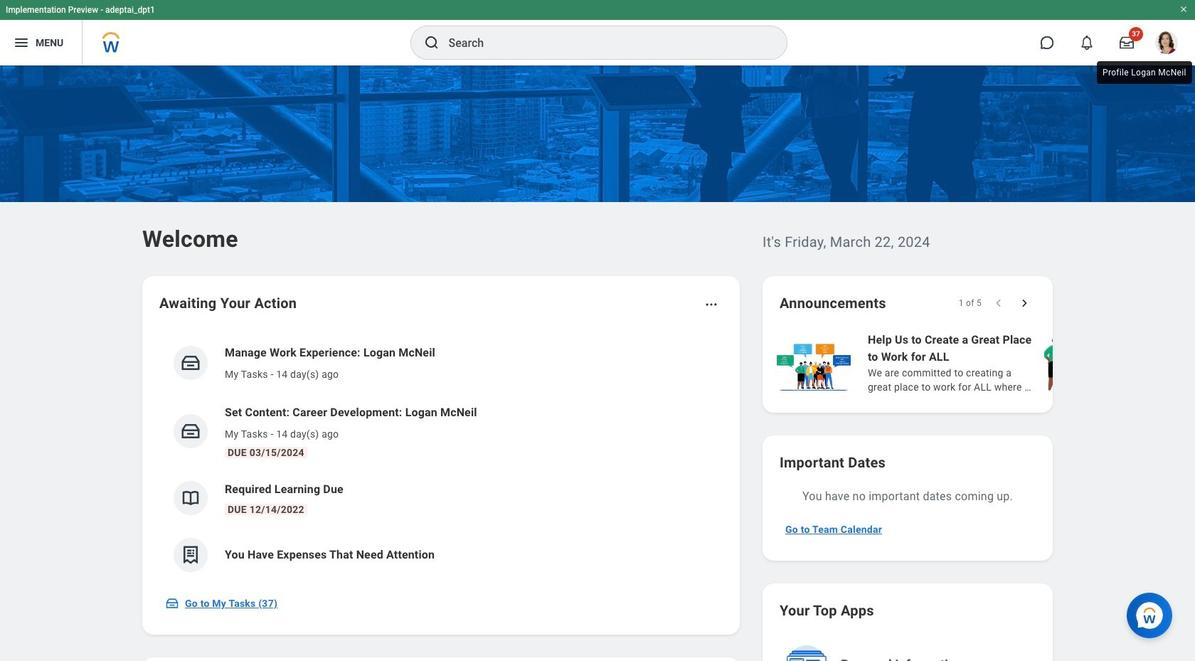 Task type: locate. For each thing, give the bounding box(es) containing it.
Search Workday  search field
[[449, 27, 758, 58]]

main content
[[0, 65, 1196, 661]]

profile logan mcneil image
[[1156, 31, 1178, 57]]

inbox image
[[180, 352, 201, 374], [180, 421, 201, 442]]

1 vertical spatial inbox image
[[180, 421, 201, 442]]

tooltip
[[1094, 58, 1195, 87]]

0 horizontal spatial list
[[159, 333, 723, 584]]

list
[[774, 330, 1196, 396], [159, 333, 723, 584]]

chevron left small image
[[992, 296, 1006, 310]]

justify image
[[13, 34, 30, 51]]

chevron right small image
[[1018, 296, 1032, 310]]

status
[[959, 297, 982, 309]]

banner
[[0, 0, 1196, 65]]

inbox large image
[[1120, 36, 1134, 50]]

notifications large image
[[1080, 36, 1094, 50]]

related actions image
[[704, 297, 719, 312]]

0 vertical spatial inbox image
[[180, 352, 201, 374]]



Task type: describe. For each thing, give the bounding box(es) containing it.
2 inbox image from the top
[[180, 421, 201, 442]]

1 horizontal spatial list
[[774, 330, 1196, 396]]

close environment banner image
[[1180, 5, 1188, 14]]

1 inbox image from the top
[[180, 352, 201, 374]]

search image
[[423, 34, 440, 51]]

inbox image
[[165, 596, 179, 611]]

dashboard expenses image
[[180, 544, 201, 566]]

book open image
[[180, 487, 201, 509]]



